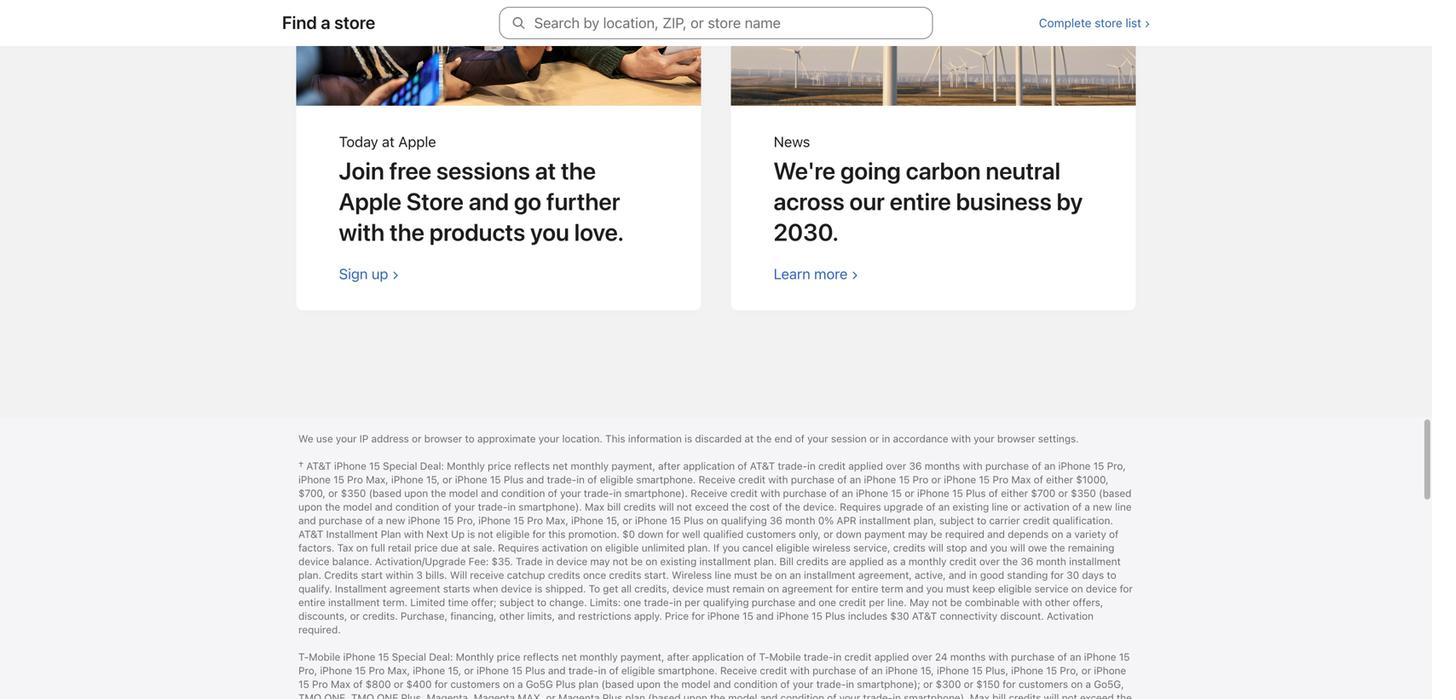 Task type: describe. For each thing, give the bounding box(es) containing it.
1 tmo from the left
[[299, 692, 322, 699]]

reflects for plus
[[523, 651, 559, 664]]

up
[[451, 528, 465, 541]]

on up qualified
[[707, 515, 719, 527]]

we use your ip address or browser to approximate your location. this information is discarded at the end of your session or in accordance with your browser settings.
[[299, 433, 1080, 445]]

1 horizontal spatial line
[[992, 501, 1009, 513]]

Find a store text field
[[499, 7, 934, 39]]

1 horizontal spatial subject
[[940, 515, 975, 527]]

complete store list
[[1039, 16, 1142, 30]]

1 vertical spatial plan.
[[754, 556, 777, 568]]

stop
[[947, 542, 968, 554]]

1 vertical spatial max,
[[546, 515, 569, 527]]

exceed inside † at&t iphone 15 special deal: monthly price reflects net monthly payment, after application of at&t trade-in credit applied over 36 months with purchase of an iphone 15 pro, iphone 15 pro max, iphone 15, or iphone 15 plus and trade-in of eligible smartphone. receive credit with purchase of an iphone 15 pro or iphone 15 pro max of either $1000, $700, or $350 (based upon the model and condition of your trade-in smartphone). receive credit with purchase of an iphone 15 or iphone 15 plus of either $700 or $350 (based upon the model and condition of your trade-in smartphone). max bill credits will not exceed the cost of the device. requires upgrade of an existing line or activation of a new line and purchase of a new iphone 15 pro, iphone 15 pro max, iphone 15, or iphone 15 plus on qualifying 36 month 0% apr installment plan, subject to carrier credit qualification. at&t installment plan with next up is not eligible for this promotion. $0 down for well qualified customers only, or down payment may be required and depends on a variety of factors. tax on full retail price due at sale. requires activation on eligible unlimited plan. if you cancel eligible wireless service, credits will stop and you will owe the remaining device balance. activation/upgrade fee: $35. trade in device may not be on existing installment plan. bill credits are applied as a monthly credit over the 36 month installment plan. credits start within 3 bills. will receive catchup credits once credits start. wireless line must be on an installment agreement, active, and in good standing for 30 days to qualify. installment agreement starts when device is shipped. to get all credits, device must remain on agreement for entire term and you must keep eligible service on device for entire installment term. limited time offer; subject to change. limits: one trade-in per qualifying purchase and one credit per line. may not be combinable with other offers, discounts, or credits. purchase, financing, other limits, and restrictions apply. price for iphone 15 and iphone 15 plus includes $30 at&t connectivity discount. activation required.
[[695, 501, 729, 513]]

learn
[[774, 266, 811, 283]]

a up the qualification.
[[1085, 501, 1091, 513]]

0 vertical spatial max,
[[366, 474, 389, 486]]

we
[[299, 433, 314, 445]]

0 vertical spatial either
[[1047, 474, 1074, 486]]

2 down from the left
[[836, 528, 862, 541]]

or right $700,
[[328, 487, 338, 500]]

1 horizontal spatial activation
[[1024, 501, 1070, 513]]

financing,
[[451, 610, 497, 623]]

start.
[[645, 569, 669, 582]]

a right the as
[[901, 556, 906, 568]]

will up unlimited
[[659, 501, 674, 513]]

wireless
[[672, 569, 712, 582]]

$700
[[1032, 487, 1056, 500]]

after for eligible
[[668, 651, 690, 664]]

be up remain
[[761, 569, 773, 582]]

1 vertical spatial smartphone).
[[519, 501, 582, 513]]

receive
[[470, 569, 504, 582]]

upgrade
[[884, 501, 924, 513]]

eligible up the $35.
[[496, 528, 530, 541]]

a left go5g,
[[1086, 679, 1092, 691]]

at up the go at the left of page
[[535, 157, 556, 186]]

remain
[[733, 583, 765, 595]]

on down bill
[[775, 569, 787, 582]]

1 horizontal spatial 36
[[910, 460, 922, 473]]

2 horizontal spatial is
[[685, 433, 693, 445]]

balance.
[[332, 556, 372, 568]]

a right find
[[321, 12, 331, 33]]

smartphone). inside t-mobile iphone 15 special deal: monthly price reflects net monthly payment, after application of t-mobile trade-in credit applied over 24 months with purchase of an iphone 15 pro, iphone 15 pro max, iphone 15, or iphone 15 plus and trade-in of eligible smartphone. receive credit with purchase of an iphone 15, iphone 15 plus, iphone 15 pro, or iphone 15 pro max of $800 or $400 for customers on a go5g plus plan (based upon the model and condition of your trade-in smartphone); or $300 or $150 for customers on a go5g, tmo one, tmo one plus, magenta, magenta max, or magenta plus plan (based upon the model and condition of your trade-in smartphone). max bill credits will not exceed
[[904, 692, 968, 699]]

1 one from the left
[[624, 597, 641, 609]]

change.
[[550, 597, 587, 609]]

well
[[682, 528, 701, 541]]

installment down if
[[700, 556, 751, 568]]

entire inside the news we're going carbon neutral across our entire business by 2030.
[[890, 188, 952, 216]]

required
[[946, 528, 985, 541]]

will
[[450, 569, 467, 582]]

depends
[[1008, 528, 1049, 541]]

device down factors.
[[299, 556, 330, 568]]

will down depends
[[1011, 542, 1026, 554]]

0 horizontal spatial plus,
[[401, 692, 424, 699]]

0 horizontal spatial store
[[335, 12, 376, 33]]

trade
[[516, 556, 543, 568]]

on left go5g,
[[1072, 679, 1083, 691]]

3
[[417, 569, 423, 582]]

qualified
[[704, 528, 744, 541]]

(based up plan
[[369, 487, 402, 500]]

at&t up factors.
[[299, 528, 324, 541]]

0 vertical spatial plan
[[579, 679, 599, 691]]

bill inside t-mobile iphone 15 special deal: monthly price reflects net monthly payment, after application of t-mobile trade-in credit applied over 24 months with purchase of an iphone 15 pro, iphone 15 pro max, iphone 15, or iphone 15 plus and trade-in of eligible smartphone. receive credit with purchase of an iphone 15, iphone 15 plus, iphone 15 pro, or iphone 15 pro max of $800 or $400 for customers on a go5g plus plan (based upon the model and condition of your trade-in smartphone); or $300 or $150 for customers on a go5g, tmo one, tmo one plus, magenta, magenta max, or magenta plus plan (based upon the model and condition of your trade-in smartphone). max bill credits will not exceed
[[993, 692, 1006, 699]]

credits up '$0'
[[624, 501, 656, 513]]

credits up the as
[[894, 542, 926, 554]]

2 mobile from the left
[[770, 651, 801, 664]]

$150
[[977, 679, 1000, 691]]

address
[[371, 433, 409, 445]]

special for iphone
[[383, 460, 417, 473]]

device down catchup
[[501, 583, 532, 595]]

be up connectivity at the right bottom
[[951, 597, 963, 609]]

plus up required
[[966, 487, 986, 500]]

$800
[[366, 679, 391, 691]]

price
[[665, 610, 689, 623]]

deal: for 15,
[[420, 460, 444, 473]]

or left credits.
[[350, 610, 360, 623]]

today at apple join free sessions at the apple store and go further with the products you love.
[[339, 133, 624, 247]]

a up plan
[[378, 515, 383, 527]]

2 one from the left
[[819, 597, 837, 609]]

pro up trade
[[527, 515, 543, 527]]

plus down approximate
[[504, 474, 524, 486]]

only,
[[799, 528, 821, 541]]

on left go5g
[[503, 679, 515, 691]]

next
[[427, 528, 449, 541]]

plus down the restrictions
[[603, 692, 623, 699]]

find a store button
[[282, 12, 376, 33]]

go
[[514, 188, 542, 216]]

installment down are
[[804, 569, 856, 582]]

reflects for and
[[514, 460, 550, 473]]

due
[[441, 542, 459, 554]]

you down active,
[[927, 583, 944, 595]]

magenta,
[[427, 692, 471, 699]]

pro, down required.
[[299, 665, 317, 677]]

one,
[[324, 692, 349, 699]]

1 vertical spatial entire
[[852, 583, 879, 595]]

or right address
[[412, 433, 422, 445]]

or down 0%
[[824, 528, 834, 541]]

on up start.
[[646, 556, 658, 568]]

or up magenta,
[[464, 665, 474, 677]]

pro up $800
[[369, 665, 385, 677]]

1 horizontal spatial store
[[1095, 16, 1123, 30]]

device.
[[804, 501, 838, 513]]

customers inside † at&t iphone 15 special deal: monthly price reflects net monthly payment, after application of at&t trade-in credit applied over 36 months with purchase of an iphone 15 pro, iphone 15 pro max, iphone 15, or iphone 15 plus and trade-in of eligible smartphone. receive credit with purchase of an iphone 15 pro or iphone 15 pro max of either $1000, $700, or $350 (based upon the model and condition of your trade-in smartphone). receive credit with purchase of an iphone 15 or iphone 15 plus of either $700 or $350 (based upon the model and condition of your trade-in smartphone). max bill credits will not exceed the cost of the device. requires upgrade of an existing line or activation of a new line and purchase of a new iphone 15 pro, iphone 15 pro max, iphone 15, or iphone 15 plus on qualifying 36 month 0% apr installment plan, subject to carrier credit qualification. at&t installment plan with next up is not eligible for this promotion. $0 down for well qualified customers only, or down payment may be required and depends on a variety of factors. tax on full retail price due at sale. requires activation on eligible unlimited plan. if you cancel eligible wireless service, credits will stop and you will owe the remaining device balance. activation/upgrade fee: $35. trade in device may not be on existing installment plan. bill credits are applied as a monthly credit over the 36 month installment plan. credits start within 3 bills. will receive catchup credits once credits start. wireless line must be on an installment agreement, active, and in good standing for 30 days to qualify. installment agreement starts when device is shipped. to get all credits, device must remain on agreement for entire term and you must keep eligible service on device for entire installment term. limited time offer; subject to change. limits: one trade-in per qualifying purchase and one credit per line. may not be combinable with other offers, discounts, or credits. purchase, financing, other limits, and restrictions apply. price for iphone 15 and iphone 15 plus includes $30 at&t connectivity discount. activation required.
[[747, 528, 796, 541]]

by
[[1057, 188, 1084, 216]]

an up 'smartphone);'
[[872, 665, 883, 677]]

eligible up bill
[[776, 542, 810, 554]]

1 vertical spatial qualifying
[[703, 597, 749, 609]]

1 horizontal spatial other
[[1046, 597, 1071, 609]]

at right discarded
[[745, 433, 754, 445]]

or left $300
[[924, 679, 933, 691]]

0 horizontal spatial is
[[468, 528, 475, 541]]

to up limits,
[[537, 597, 547, 609]]

0 horizontal spatial customers
[[451, 679, 500, 691]]

one
[[377, 692, 398, 699]]

months inside † at&t iphone 15 special deal: monthly price reflects net monthly payment, after application of at&t trade-in credit applied over 36 months with purchase of an iphone 15 pro, iphone 15 pro max, iphone 15, or iphone 15 plus and trade-in of eligible smartphone. receive credit with purchase of an iphone 15 pro or iphone 15 pro max of either $1000, $700, or $350 (based upon the model and condition of your trade-in smartphone). receive credit with purchase of an iphone 15 or iphone 15 plus of either $700 or $350 (based upon the model and condition of your trade-in smartphone). max bill credits will not exceed the cost of the device. requires upgrade of an existing line or activation of a new line and purchase of a new iphone 15 pro, iphone 15 pro max, iphone 15, or iphone 15 plus on qualifying 36 month 0% apr installment plan, subject to carrier credit qualification. at&t installment plan with next up is not eligible for this promotion. $0 down for well qualified customers only, or down payment may be required and depends on a variety of factors. tax on full retail price due at sale. requires activation on eligible unlimited plan. if you cancel eligible wireless service, credits will stop and you will owe the remaining device balance. activation/upgrade fee: $35. trade in device may not be on existing installment plan. bill credits are applied as a monthly credit over the 36 month installment plan. credits start within 3 bills. will receive catchup credits once credits start. wireless line must be on an installment agreement, active, and in good standing for 30 days to qualify. installment agreement starts when device is shipped. to get all credits, device must remain on agreement for entire term and you must keep eligible service on device for entire installment term. limited time offer; subject to change. limits: one trade-in per qualifying purchase and one credit per line. may not be combinable with other offers, discounts, or credits. purchase, financing, other limits, and restrictions apply. price for iphone 15 and iphone 15 plus includes $30 at&t connectivity discount. activation required.
[[925, 460, 961, 473]]

upon up the next
[[404, 487, 428, 500]]

combinable
[[965, 597, 1020, 609]]

0 horizontal spatial entire
[[299, 597, 326, 609]]

0 horizontal spatial subject
[[500, 597, 534, 609]]

to
[[589, 583, 600, 595]]

2 agreement from the left
[[782, 583, 833, 595]]

apply.
[[634, 610, 662, 623]]

not up all
[[613, 556, 628, 568]]

0 vertical spatial existing
[[953, 501, 990, 513]]

credits up all
[[609, 569, 642, 582]]

upon down apply.
[[637, 679, 661, 691]]

† at&t iphone 15 special deal: monthly price reflects net monthly payment, after application of at&t trade-in credit applied over 36 months with purchase of an iphone 15 pro, iphone 15 pro max, iphone 15, or iphone 15 plus and trade-in of eligible smartphone. receive credit with purchase of an iphone 15 pro or iphone 15 pro max of either $1000, $700, or $350 (based upon the model and condition of your trade-in smartphone). receive credit with purchase of an iphone 15 or iphone 15 plus of either $700 or $350 (based upon the model and condition of your trade-in smartphone). max bill credits will not exceed the cost of the device. requires upgrade of an existing line or activation of a new line and purchase of a new iphone 15 pro, iphone 15 pro max, iphone 15, or iphone 15 plus on qualifying 36 month 0% apr installment plan, subject to carrier credit qualification. at&t installment plan with next up is not eligible for this promotion. $0 down for well qualified customers only, or down payment may be required and depends on a variety of factors. tax on full retail price due at sale. requires activation on eligible unlimited plan. if you cancel eligible wireless service, credits will stop and you will owe the remaining device balance. activation/upgrade fee: $35. trade in device may not be on existing installment plan. bill credits are applied as a monthly credit over the 36 month installment plan. credits start within 3 bills. will receive catchup credits once credits start. wireless line must be on an installment agreement, active, and in good standing for 30 days to qualify. installment agreement starts when device is shipped. to get all credits, device must remain on agreement for entire term and you must keep eligible service on device for entire installment term. limited time offer; subject to change. limits: one trade-in per qualifying purchase and one credit per line. may not be combinable with other offers, discounts, or credits. purchase, financing, other limits, and restrictions apply. price for iphone 15 and iphone 15 plus includes $30 at&t connectivity discount. activation required.
[[299, 460, 1133, 636]]

complete
[[1039, 16, 1092, 30]]

this
[[606, 433, 626, 445]]

at inside † at&t iphone 15 special deal: monthly price reflects net monthly payment, after application of at&t trade-in credit applied over 36 months with purchase of an iphone 15 pro, iphone 15 pro max, iphone 15, or iphone 15 plus and trade-in of eligible smartphone. receive credit with purchase of an iphone 15 pro or iphone 15 pro max of either $1000, $700, or $350 (based upon the model and condition of your trade-in smartphone). receive credit with purchase of an iphone 15 or iphone 15 plus of either $700 or $350 (based upon the model and condition of your trade-in smartphone). max bill credits will not exceed the cost of the device. requires upgrade of an existing line or activation of a new line and purchase of a new iphone 15 pro, iphone 15 pro max, iphone 15, or iphone 15 plus on qualifying 36 month 0% apr installment plan, subject to carrier credit qualification. at&t installment plan with next up is not eligible for this promotion. $0 down for well qualified customers only, or down payment may be required and depends on a variety of factors. tax on full retail price due at sale. requires activation on eligible unlimited plan. if you cancel eligible wireless service, credits will stop and you will owe the remaining device balance. activation/upgrade fee: $35. trade in device may not be on existing installment plan. bill credits are applied as a monthly credit over the 36 month installment plan. credits start within 3 bills. will receive catchup credits once credits start. wireless line must be on an installment agreement, active, and in good standing for 30 days to qualify. installment agreement starts when device is shipped. to get all credits, device must remain on agreement for entire term and you must keep eligible service on device for entire installment term. limited time offer; subject to change. limits: one trade-in per qualifying purchase and one credit per line. may not be combinable with other offers, discounts, or credits. purchase, financing, other limits, and restrictions apply. price for iphone 15 and iphone 15 plus includes $30 at&t connectivity discount. activation required.
[[461, 542, 471, 554]]

location.
[[562, 433, 603, 445]]

bills.
[[426, 569, 447, 582]]

use
[[316, 433, 333, 445]]

carrier
[[990, 515, 1021, 527]]

or up the next
[[443, 474, 452, 486]]

$400
[[406, 679, 432, 691]]

0 vertical spatial may
[[909, 528, 928, 541]]

1 vertical spatial receive
[[691, 487, 728, 500]]

upon down price
[[684, 692, 708, 699]]

0 vertical spatial installment
[[326, 528, 378, 541]]

payment, for smartphone.
[[612, 460, 656, 473]]

0 horizontal spatial new
[[386, 515, 406, 527]]

find a store
[[282, 12, 376, 33]]

an down bill
[[790, 569, 801, 582]]

plus up go5g
[[526, 665, 546, 677]]

(based down the restrictions
[[602, 679, 634, 691]]

after image
[[388, 266, 399, 283]]

plus up "well"
[[684, 515, 704, 527]]

limited
[[410, 597, 445, 609]]

on down the qualification.
[[1052, 528, 1064, 541]]

1 per from the left
[[685, 597, 701, 609]]

a down the qualification.
[[1067, 528, 1072, 541]]

connectivity
[[940, 610, 998, 623]]

credits down wireless
[[797, 556, 829, 568]]

discarded
[[695, 433, 742, 445]]

(based down $1000,
[[1099, 487, 1132, 500]]

0 horizontal spatial must
[[707, 583, 730, 595]]

on down 30
[[1072, 583, 1084, 595]]

0 horizontal spatial 36
[[770, 515, 783, 527]]

shipped.
[[546, 583, 586, 595]]

starts
[[443, 583, 470, 595]]

2 horizontal spatial customers
[[1019, 679, 1069, 691]]

or down activation
[[1082, 665, 1092, 677]]

learn more link
[[774, 266, 858, 283]]

eligible down the this
[[600, 474, 634, 486]]

sign up
[[339, 266, 388, 283]]

time
[[448, 597, 469, 609]]

list
[[1126, 16, 1142, 30]]

2 tmo from the left
[[351, 692, 374, 699]]

1 vertical spatial requires
[[498, 542, 539, 554]]

will left stop
[[929, 542, 944, 554]]

after for smartphone.
[[659, 460, 681, 473]]

monthly for or
[[456, 651, 494, 664]]

once
[[583, 569, 607, 582]]

service
[[1035, 583, 1069, 595]]

monthly for iphone
[[447, 460, 485, 473]]

0 horizontal spatial may
[[591, 556, 610, 568]]

go5g,
[[1094, 679, 1125, 691]]

to right days at the right bottom of page
[[1107, 569, 1117, 582]]

plus left includes
[[826, 610, 846, 623]]

remaining
[[1069, 542, 1115, 554]]

agreement,
[[859, 569, 912, 582]]

0 horizontal spatial line
[[715, 569, 732, 582]]

2 t- from the left
[[759, 651, 770, 664]]

sign up link
[[339, 266, 399, 283]]

includes
[[848, 610, 888, 623]]

on down promotion.
[[591, 542, 603, 554]]

on left full
[[356, 542, 368, 554]]

be down the plan,
[[931, 528, 943, 541]]

0 horizontal spatial other
[[500, 610, 525, 623]]

discounts,
[[299, 610, 347, 623]]

or up upgrade
[[905, 487, 915, 500]]

monthly for t-
[[580, 651, 618, 664]]

be down '$0'
[[631, 556, 643, 568]]

up
[[372, 266, 388, 283]]

across
[[774, 188, 845, 216]]

sessions
[[437, 157, 530, 186]]

you inside today at apple join free sessions at the apple store and go further with the products you love.
[[531, 218, 570, 247]]

or right $700
[[1059, 487, 1069, 500]]

application for smartphone.
[[693, 651, 744, 664]]

smartphone. inside † at&t iphone 15 special deal: monthly price reflects net monthly payment, after application of at&t trade-in credit applied over 36 months with purchase of an iphone 15 pro, iphone 15 pro max, iphone 15, or iphone 15 plus and trade-in of eligible smartphone. receive credit with purchase of an iphone 15 pro or iphone 15 pro max of either $1000, $700, or $350 (based upon the model and condition of your trade-in smartphone). receive credit with purchase of an iphone 15 or iphone 15 plus of either $700 or $350 (based upon the model and condition of your trade-in smartphone). max bill credits will not exceed the cost of the device. requires upgrade of an existing line or activation of a new line and purchase of a new iphone 15 pro, iphone 15 pro max, iphone 15, or iphone 15 plus on qualifying 36 month 0% apr installment plan, subject to carrier credit qualification. at&t installment plan with next up is not eligible for this promotion. $0 down for well qualified customers only, or down payment may be required and depends on a variety of factors. tax on full retail price due at sale. requires activation on eligible unlimited plan. if you cancel eligible wireless service, credits will stop and you will owe the remaining device balance. activation/upgrade fee: $35. trade in device may not be on existing installment plan. bill credits are applied as a monthly credit over the 36 month installment plan. credits start within 3 bills. will receive catchup credits once credits start. wireless line must be on an installment agreement, active, and in good standing for 30 days to qualify. installment agreement starts when device is shipped. to get all credits, device must remain on agreement for entire term and you must keep eligible service on device for entire installment term. limited time offer; subject to change. limits: one trade-in per qualifying purchase and one credit per line. may not be combinable with other offers, discounts, or credits. purchase, financing, other limits, and restrictions apply. price for iphone 15 and iphone 15 plus includes $30 at&t connectivity discount. activation required.
[[637, 474, 696, 486]]

1 $350 from the left
[[341, 487, 366, 500]]

an up $700
[[1045, 460, 1056, 473]]

installment up days at the right bottom of page
[[1070, 556, 1121, 568]]

or down go5g
[[546, 692, 556, 699]]

all
[[621, 583, 632, 595]]

as
[[887, 556, 898, 568]]

device up once
[[557, 556, 588, 568]]

†
[[299, 460, 304, 473]]

or left $150
[[964, 679, 974, 691]]

$30
[[891, 610, 910, 623]]

bill
[[780, 556, 794, 568]]

1 horizontal spatial must
[[734, 569, 758, 582]]

0%
[[819, 515, 834, 527]]

1 magenta from the left
[[474, 692, 515, 699]]

2 magenta from the left
[[559, 692, 600, 699]]

at&t down "may"
[[913, 610, 938, 623]]

1 mobile from the left
[[309, 651, 341, 664]]

exceed inside t-mobile iphone 15 special deal: monthly price reflects net monthly payment, after application of t-mobile trade-in credit applied over 24 months with purchase of an iphone 15 pro, iphone 15 pro max, iphone 15, or iphone 15 plus and trade-in of eligible smartphone. receive credit with purchase of an iphone 15, iphone 15 plus, iphone 15 pro, or iphone 15 pro max of $800 or $400 for customers on a go5g plus plan (based upon the model and condition of your trade-in smartphone); or $300 or $150 for customers on a go5g, tmo one, tmo one plus, magenta, magenta max, or magenta plus plan (based upon the model and condition of your trade-in smartphone). max bill credits will not exceed
[[1081, 692, 1114, 699]]

when
[[473, 583, 498, 595]]

an up required
[[939, 501, 950, 513]]

apple store
[[339, 188, 464, 216]]

this
[[549, 528, 566, 541]]

0 vertical spatial smartphone).
[[625, 487, 688, 500]]

max,
[[518, 692, 543, 699]]

$300
[[936, 679, 962, 691]]

1 vertical spatial monthly
[[909, 556, 947, 568]]

1 vertical spatial installment
[[335, 583, 387, 595]]

application for receive
[[684, 460, 735, 473]]

information
[[628, 433, 682, 445]]

or up '$0'
[[623, 515, 633, 527]]

device down days at the right bottom of page
[[1086, 583, 1118, 595]]

max up promotion.
[[585, 501, 605, 513]]

upon down $700,
[[299, 501, 322, 513]]

at&t right †
[[307, 460, 332, 473]]

1 horizontal spatial is
[[535, 583, 543, 595]]



Task type: locate. For each thing, give the bounding box(es) containing it.
1 vertical spatial applied
[[850, 556, 884, 568]]

0 horizontal spatial magenta
[[474, 692, 515, 699]]

36 up standing
[[1021, 556, 1034, 568]]

special inside † at&t iphone 15 special deal: monthly price reflects net monthly payment, after application of at&t trade-in credit applied over 36 months with purchase of an iphone 15 pro, iphone 15 pro max, iphone 15, or iphone 15 plus and trade-in of eligible smartphone. receive credit with purchase of an iphone 15 pro or iphone 15 pro max of either $1000, $700, or $350 (based upon the model and condition of your trade-in smartphone). receive credit with purchase of an iphone 15 or iphone 15 plus of either $700 or $350 (based upon the model and condition of your trade-in smartphone). max bill credits will not exceed the cost of the device. requires upgrade of an existing line or activation of a new line and purchase of a new iphone 15 pro, iphone 15 pro max, iphone 15, or iphone 15 plus on qualifying 36 month 0% apr installment plan, subject to carrier credit qualification. at&t installment plan with next up is not eligible for this promotion. $0 down for well qualified customers only, or down payment may be required and depends on a variety of factors. tax on full retail price due at sale. requires activation on eligible unlimited plan. if you cancel eligible wireless service, credits will stop and you will owe the remaining device balance. activation/upgrade fee: $35. trade in device may not be on existing installment plan. bill credits are applied as a monthly credit over the 36 month installment plan. credits start within 3 bills. will receive catchup credits once credits start. wireless line must be on an installment agreement, active, and in good standing for 30 days to qualify. installment agreement starts when device is shipped. to get all credits, device must remain on agreement for entire term and you must keep eligible service on device for entire installment term. limited time offer; subject to change. limits: one trade-in per qualifying purchase and one credit per line. may not be combinable with other offers, discounts, or credits. purchase, financing, other limits, and restrictions apply. price for iphone 15 and iphone 15 plus includes $30 at&t connectivity discount. activation required.
[[383, 460, 417, 473]]

love.
[[575, 218, 624, 247]]

1 vertical spatial price
[[414, 542, 438, 554]]

plan
[[381, 528, 401, 541]]

$0
[[623, 528, 635, 541]]

deal: for iphone
[[429, 651, 453, 664]]

what's happening at apple. element
[[281, 0, 1151, 328]]

qualification.
[[1053, 515, 1114, 527]]

t-mobile iphone 15 special deal: monthly price reflects net monthly payment, after application of t-mobile trade-in credit applied over 24 months with purchase of an iphone 15 pro, iphone 15 pro max, iphone 15, or iphone 15 plus and trade-in of eligible smartphone. receive credit with purchase of an iphone 15, iphone 15 plus, iphone 15 pro, or iphone 15 pro max of $800 or $400 for customers on a go5g plus plan (based upon the model and condition of your trade-in smartphone); or $300 or $150 for customers on a go5g, tmo one, tmo one plus, magenta, magenta max, or magenta plus plan (based upon the model and condition of your trade-in smartphone). max bill credits will not exceed 
[[299, 651, 1133, 699]]

2 horizontal spatial smartphone).
[[904, 692, 968, 699]]

$350
[[341, 487, 366, 500], [1071, 487, 1097, 500]]

pro up one,
[[312, 679, 328, 691]]

an up apr in the right bottom of the page
[[842, 487, 854, 500]]

1 vertical spatial other
[[500, 610, 525, 623]]

reflects inside t-mobile iphone 15 special deal: monthly price reflects net monthly payment, after application of t-mobile trade-in credit applied over 24 months with purchase of an iphone 15 pro, iphone 15 pro max, iphone 15, or iphone 15 plus and trade-in of eligible smartphone. receive credit with purchase of an iphone 15, iphone 15 plus, iphone 15 pro, or iphone 15 pro max of $800 or $400 for customers on a go5g plus plan (based upon the model and condition of your trade-in smartphone); or $300 or $150 for customers on a go5g, tmo one, tmo one plus, magenta, magenta max, or magenta plus plan (based upon the model and condition of your trade-in smartphone). max bill credits will not exceed
[[523, 651, 559, 664]]

payment, inside † at&t iphone 15 special deal: monthly price reflects net monthly payment, after application of at&t trade-in credit applied over 36 months with purchase of an iphone 15 pro, iphone 15 pro max, iphone 15, or iphone 15 plus and trade-in of eligible smartphone. receive credit with purchase of an iphone 15 pro or iphone 15 pro max of either $1000, $700, or $350 (based upon the model and condition of your trade-in smartphone). receive credit with purchase of an iphone 15 or iphone 15 plus of either $700 or $350 (based upon the model and condition of your trade-in smartphone). max bill credits will not exceed the cost of the device. requires upgrade of an existing line or activation of a new line and purchase of a new iphone 15 pro, iphone 15 pro max, iphone 15, or iphone 15 plus on qualifying 36 month 0% apr installment plan, subject to carrier credit qualification. at&t installment plan with next up is not eligible for this promotion. $0 down for well qualified customers only, or down payment may be required and depends on a variety of factors. tax on full retail price due at sale. requires activation on eligible unlimited plan. if you cancel eligible wireless service, credits will stop and you will owe the remaining device balance. activation/upgrade fee: $35. trade in device may not be on existing installment plan. bill credits are applied as a monthly credit over the 36 month installment plan. credits start within 3 bills. will receive catchup credits once credits start. wireless line must be on an installment agreement, active, and in good standing for 30 days to qualify. installment agreement starts when device is shipped. to get all credits, device must remain on agreement for entire term and you must keep eligible service on device for entire installment term. limited time offer; subject to change. limits: one trade-in per qualifying purchase and one credit per line. may not be combinable with other offers, discounts, or credits. purchase, financing, other limits, and restrictions apply. price for iphone 15 and iphone 15 plus includes $30 at&t connectivity discount. activation required.
[[612, 460, 656, 473]]

0 vertical spatial deal:
[[420, 460, 444, 473]]

not right "may"
[[933, 597, 948, 609]]

month down owe
[[1037, 556, 1067, 568]]

eligible down '$0'
[[606, 542, 639, 554]]

of
[[795, 433, 805, 445], [738, 460, 748, 473], [1032, 460, 1042, 473], [588, 474, 597, 486], [838, 474, 847, 486], [1034, 474, 1044, 486], [548, 487, 558, 500], [830, 487, 839, 500], [989, 487, 999, 500], [442, 501, 452, 513], [773, 501, 783, 513], [927, 501, 936, 513], [1073, 501, 1082, 513], [365, 515, 375, 527], [1110, 528, 1119, 541], [747, 651, 757, 664], [1058, 651, 1068, 664], [609, 665, 619, 677], [859, 665, 869, 677], [353, 679, 363, 691], [781, 679, 790, 691], [828, 692, 837, 699]]

installment up payment
[[860, 515, 911, 527]]

plan right go5g
[[579, 679, 599, 691]]

2 vertical spatial monthly
[[580, 651, 618, 664]]

0 horizontal spatial $350
[[341, 487, 366, 500]]

plus right go5g
[[556, 679, 576, 691]]

browser
[[424, 433, 463, 445], [998, 433, 1036, 445]]

net down location.
[[553, 460, 568, 473]]

0 horizontal spatial down
[[638, 528, 664, 541]]

or
[[412, 433, 422, 445], [870, 433, 880, 445], [443, 474, 452, 486], [932, 474, 942, 486], [328, 487, 338, 500], [905, 487, 915, 500], [1059, 487, 1069, 500], [1012, 501, 1021, 513], [623, 515, 633, 527], [824, 528, 834, 541], [350, 610, 360, 623], [464, 665, 474, 677], [1082, 665, 1092, 677], [394, 679, 404, 691], [924, 679, 933, 691], [964, 679, 974, 691], [546, 692, 556, 699]]

smartphone. down information
[[637, 474, 696, 486]]

either up $700
[[1047, 474, 1074, 486]]

installment down start
[[335, 583, 387, 595]]

36
[[910, 460, 922, 473], [770, 515, 783, 527], [1021, 556, 1034, 568]]

1 horizontal spatial either
[[1047, 474, 1074, 486]]

1 vertical spatial application
[[693, 651, 744, 664]]

customers up magenta,
[[451, 679, 500, 691]]

0 vertical spatial special
[[383, 460, 417, 473]]

0 horizontal spatial plan.
[[299, 569, 322, 582]]

1 vertical spatial special
[[392, 651, 426, 664]]

must left keep
[[947, 583, 970, 595]]

after inside † at&t iphone 15 special deal: monthly price reflects net monthly payment, after application of at&t trade-in credit applied over 36 months with purchase of an iphone 15 pro, iphone 15 pro max, iphone 15, or iphone 15 plus and trade-in of eligible smartphone. receive credit with purchase of an iphone 15 pro or iphone 15 pro max of either $1000, $700, or $350 (based upon the model and condition of your trade-in smartphone). receive credit with purchase of an iphone 15 or iphone 15 plus of either $700 or $350 (based upon the model and condition of your trade-in smartphone). max bill credits will not exceed the cost of the device. requires upgrade of an existing line or activation of a new line and purchase of a new iphone 15 pro, iphone 15 pro max, iphone 15, or iphone 15 plus on qualifying 36 month 0% apr installment plan, subject to carrier credit qualification. at&t installment plan with next up is not eligible for this promotion. $0 down for well qualified customers only, or down payment may be required and depends on a variety of factors. tax on full retail price due at sale. requires activation on eligible unlimited plan. if you cancel eligible wireless service, credits will stop and you will owe the remaining device balance. activation/upgrade fee: $35. trade in device may not be on existing installment plan. bill credits are applied as a monthly credit over the 36 month installment plan. credits start within 3 bills. will receive catchup credits once credits start. wireless line must be on an installment agreement, active, and in good standing for 30 days to qualify. installment agreement starts when device is shipped. to get all credits, device must remain on agreement for entire term and you must keep eligible service on device for entire installment term. limited time offer; subject to change. limits: one trade-in per qualifying purchase and one credit per line. may not be combinable with other offers, discounts, or credits. purchase, financing, other limits, and restrictions apply. price for iphone 15 and iphone 15 plus includes $30 at&t connectivity discount. activation required.
[[659, 460, 681, 473]]

payment, down apply.
[[621, 651, 665, 664]]

credits down discount.
[[1009, 692, 1042, 699]]

2 vertical spatial applied
[[875, 651, 910, 664]]

0 horizontal spatial requires
[[498, 542, 539, 554]]

2 vertical spatial smartphone).
[[904, 692, 968, 699]]

1 vertical spatial subject
[[500, 597, 534, 609]]

price inside t-mobile iphone 15 special deal: monthly price reflects net monthly payment, after application of t-mobile trade-in credit applied over 24 months with purchase of an iphone 15 pro, iphone 15 pro max, iphone 15, or iphone 15 plus and trade-in of eligible smartphone. receive credit with purchase of an iphone 15, iphone 15 plus, iphone 15 pro, or iphone 15 pro max of $800 or $400 for customers on a go5g plus plan (based upon the model and condition of your trade-in smartphone); or $300 or $150 for customers on a go5g, tmo one, tmo one plus, magenta, magenta max, or magenta plus plan (based upon the model and condition of your trade-in smartphone). max bill credits will not exceed
[[497, 651, 521, 664]]

may
[[910, 597, 930, 609]]

max,
[[366, 474, 389, 486], [546, 515, 569, 527], [388, 665, 410, 677]]

t- down required.
[[299, 651, 309, 664]]

approximate
[[478, 433, 536, 445]]

browser right address
[[424, 433, 463, 445]]

0 vertical spatial payment,
[[612, 460, 656, 473]]

0 vertical spatial smartphone.
[[637, 474, 696, 486]]

smartphone). down $300
[[904, 692, 968, 699]]

device down wireless
[[673, 583, 704, 595]]

0 vertical spatial qualifying
[[721, 515, 767, 527]]

in
[[882, 433, 891, 445], [808, 460, 816, 473], [577, 474, 585, 486], [614, 487, 622, 500], [508, 501, 516, 513], [546, 556, 554, 568], [970, 569, 978, 582], [674, 597, 682, 609], [834, 651, 842, 664], [598, 665, 607, 677], [846, 679, 855, 691], [893, 692, 901, 699]]

not inside t-mobile iphone 15 special deal: monthly price reflects net monthly payment, after application of t-mobile trade-in credit applied over 24 months with purchase of an iphone 15 pro, iphone 15 pro max, iphone 15, or iphone 15 plus and trade-in of eligible smartphone. receive credit with purchase of an iphone 15, iphone 15 plus, iphone 15 pro, or iphone 15 pro max of $800 or $400 for customers on a go5g plus plan (based upon the model and condition of your trade-in smartphone); or $300 or $150 for customers on a go5g, tmo one, tmo one plus, magenta, magenta max, or magenta plus plan (based upon the model and condition of your trade-in smartphone). max bill credits will not exceed
[[1062, 692, 1078, 699]]

eligible down apply.
[[622, 665, 655, 677]]

0 vertical spatial plan.
[[688, 542, 711, 554]]

0 vertical spatial entire
[[890, 188, 952, 216]]

1 horizontal spatial plan
[[626, 692, 646, 699]]

monthly inside t-mobile iphone 15 special deal: monthly price reflects net monthly payment, after application of t-mobile trade-in credit applied over 24 months with purchase of an iphone 15 pro, iphone 15 pro max, iphone 15, or iphone 15 plus and trade-in of eligible smartphone. receive credit with purchase of an iphone 15, iphone 15 plus, iphone 15 pro, or iphone 15 pro max of $800 or $400 for customers on a go5g plus plan (based upon the model and condition of your trade-in smartphone); or $300 or $150 for customers on a go5g, tmo one, tmo one plus, magenta, magenta max, or magenta plus plan (based upon the model and condition of your trade-in smartphone). max bill credits will not exceed
[[580, 651, 618, 664]]

1 vertical spatial month
[[1037, 556, 1067, 568]]

smartphone). up this
[[519, 501, 582, 513]]

1 vertical spatial deal:
[[429, 651, 453, 664]]

monthly inside t-mobile iphone 15 special deal: monthly price reflects net monthly payment, after application of t-mobile trade-in credit applied over 24 months with purchase of an iphone 15 pro, iphone 15 pro max, iphone 15, or iphone 15 plus and trade-in of eligible smartphone. receive credit with purchase of an iphone 15, iphone 15 plus, iphone 15 pro, or iphone 15 pro max of $800 or $400 for customers on a go5g plus plan (based upon the model and condition of your trade-in smartphone); or $300 or $150 for customers on a go5g, tmo one, tmo one plus, magenta, magenta max, or magenta plus plan (based upon the model and condition of your trade-in smartphone). max bill credits will not exceed
[[456, 651, 494, 664]]

price for or
[[497, 651, 521, 664]]

max, down address
[[366, 474, 389, 486]]

an down session
[[850, 474, 862, 486]]

special for max,
[[392, 651, 426, 664]]

1 horizontal spatial per
[[869, 597, 885, 609]]

0 horizontal spatial activation
[[542, 542, 588, 554]]

0 vertical spatial plus,
[[986, 665, 1009, 677]]

promotion.
[[569, 528, 620, 541]]

good
[[981, 569, 1005, 582]]

application inside † at&t iphone 15 special deal: monthly price reflects net monthly payment, after application of at&t trade-in credit applied over 36 months with purchase of an iphone 15 pro, iphone 15 pro max, iphone 15, or iphone 15 plus and trade-in of eligible smartphone. receive credit with purchase of an iphone 15 pro or iphone 15 pro max of either $1000, $700, or $350 (based upon the model and condition of your trade-in smartphone). receive credit with purchase of an iphone 15 or iphone 15 plus of either $700 or $350 (based upon the model and condition of your trade-in smartphone). max bill credits will not exceed the cost of the device. requires upgrade of an existing line or activation of a new line and purchase of a new iphone 15 pro, iphone 15 pro max, iphone 15, or iphone 15 plus on qualifying 36 month 0% apr installment plan, subject to carrier credit qualification. at&t installment plan with next up is not eligible for this promotion. $0 down for well qualified customers only, or down payment may be required and depends on a variety of factors. tax on full retail price due at sale. requires activation on eligible unlimited plan. if you cancel eligible wireless service, credits will stop and you will owe the remaining device balance. activation/upgrade fee: $35. trade in device may not be on existing installment plan. bill credits are applied as a monthly credit over the 36 month installment plan. credits start within 3 bills. will receive catchup credits once credits start. wireless line must be on an installment agreement, active, and in good standing for 30 days to qualify. installment agreement starts when device is shipped. to get all credits, device must remain on agreement for entire term and you must keep eligible service on device for entire installment term. limited time offer; subject to change. limits: one trade-in per qualifying purchase and one credit per line. may not be combinable with other offers, discounts, or credits. purchase, financing, other limits, and restrictions apply. price for iphone 15 and iphone 15 plus includes $30 at&t connectivity discount. activation required.
[[684, 460, 735, 473]]

36 down cost
[[770, 515, 783, 527]]

months down accordance
[[925, 460, 961, 473]]

1 horizontal spatial month
[[1037, 556, 1067, 568]]

1 horizontal spatial smartphone).
[[625, 487, 688, 500]]

net for and
[[562, 651, 577, 664]]

store left list
[[1095, 16, 1123, 30]]

or up the plan,
[[932, 474, 942, 486]]

or right session
[[870, 433, 880, 445]]

0 horizontal spatial t-
[[299, 651, 309, 664]]

0 vertical spatial month
[[786, 515, 816, 527]]

0 vertical spatial new
[[1094, 501, 1113, 513]]

payment, for eligible
[[621, 651, 665, 664]]

news we're going carbon neutral across our entire business by 2030.
[[774, 133, 1084, 247]]

1 vertical spatial bill
[[993, 692, 1006, 699]]

monthly for at&t
[[571, 460, 609, 473]]

qualifying
[[721, 515, 767, 527], [703, 597, 749, 609]]

0 horizontal spatial existing
[[660, 556, 697, 568]]

1 horizontal spatial plus,
[[986, 665, 1009, 677]]

days
[[1083, 569, 1105, 582]]

plus, down $400
[[401, 692, 424, 699]]

0 horizontal spatial either
[[1001, 487, 1029, 500]]

get
[[603, 583, 619, 595]]

plus,
[[986, 665, 1009, 677], [401, 692, 424, 699]]

pro down ip
[[347, 474, 363, 486]]

customers up the cancel
[[747, 528, 796, 541]]

a up max,
[[518, 679, 523, 691]]

condition
[[501, 487, 545, 500], [396, 501, 439, 513], [734, 679, 778, 691], [781, 692, 825, 699]]

on right remain
[[768, 583, 780, 595]]

smartphone. inside t-mobile iphone 15 special deal: monthly price reflects net monthly payment, after application of t-mobile trade-in credit applied over 24 months with purchase of an iphone 15 pro, iphone 15 pro max, iphone 15, or iphone 15 plus and trade-in of eligible smartphone. receive credit with purchase of an iphone 15, iphone 15 plus, iphone 15 pro, or iphone 15 pro max of $800 or $400 for customers on a go5g plus plan (based upon the model and condition of your trade-in smartphone); or $300 or $150 for customers on a go5g, tmo one, tmo one plus, magenta, magenta max, or magenta plus plan (based upon the model and condition of your trade-in smartphone). max bill credits will not exceed
[[658, 665, 718, 677]]

go5g
[[526, 679, 553, 691]]

model
[[449, 487, 478, 500], [343, 501, 372, 513], [682, 679, 711, 691], [729, 692, 758, 699]]

subject up limits,
[[500, 597, 534, 609]]

other
[[1046, 597, 1071, 609], [500, 610, 525, 623]]

0 vertical spatial receive
[[699, 474, 736, 486]]

be
[[931, 528, 943, 541], [631, 556, 643, 568], [761, 569, 773, 582], [951, 597, 963, 609]]

after inside t-mobile iphone 15 special deal: monthly price reflects net monthly payment, after application of t-mobile trade-in credit applied over 24 months with purchase of an iphone 15 pro, iphone 15 pro max, iphone 15, or iphone 15 plus and trade-in of eligible smartphone. receive credit with purchase of an iphone 15, iphone 15 plus, iphone 15 pro, or iphone 15 pro max of $800 or $400 for customers on a go5g plus plan (based upon the model and condition of your trade-in smartphone); or $300 or $150 for customers on a go5g, tmo one, tmo one plus, magenta, magenta max, or magenta plus plan (based upon the model and condition of your trade-in smartphone). max bill credits will not exceed
[[668, 651, 690, 664]]

0 vertical spatial bill
[[608, 501, 621, 513]]

monthly up active,
[[909, 556, 947, 568]]

special inside t-mobile iphone 15 special deal: monthly price reflects net monthly payment, after application of t-mobile trade-in credit applied over 24 months with purchase of an iphone 15 pro, iphone 15 pro max, iphone 15, or iphone 15 plus and trade-in of eligible smartphone. receive credit with purchase of an iphone 15, iphone 15 plus, iphone 15 pro, or iphone 15 pro max of $800 or $400 for customers on a go5g plus plan (based upon the model and condition of your trade-in smartphone); or $300 or $150 for customers on a go5g, tmo one, tmo one plus, magenta, magenta max, or magenta plus plan (based upon the model and condition of your trade-in smartphone). max bill credits will not exceed
[[392, 651, 426, 664]]

applied up 'smartphone);'
[[875, 651, 910, 664]]

installment up tax
[[326, 528, 378, 541]]

1 vertical spatial plus,
[[401, 692, 424, 699]]

price for iphone
[[488, 460, 512, 473]]

may down the plan,
[[909, 528, 928, 541]]

bill down $150
[[993, 692, 1006, 699]]

1 t- from the left
[[299, 651, 309, 664]]

new
[[1094, 501, 1113, 513], [386, 515, 406, 527]]

eligible down standing
[[999, 583, 1032, 595]]

net
[[553, 460, 568, 473], [562, 651, 577, 664]]

credits.
[[363, 610, 398, 623]]

will inside t-mobile iphone 15 special deal: monthly price reflects net monthly payment, after application of t-mobile trade-in credit applied over 24 months with purchase of an iphone 15 pro, iphone 15 pro max, iphone 15, or iphone 15 plus and trade-in of eligible smartphone. receive credit with purchase of an iphone 15, iphone 15 plus, iphone 15 pro, or iphone 15 pro max of $800 or $400 for customers on a go5g plus plan (based upon the model and condition of your trade-in smartphone); or $300 or $150 for customers on a go5g, tmo one, tmo one plus, magenta, magenta max, or magenta plus plan (based upon the model and condition of your trade-in smartphone). max bill credits will not exceed
[[1044, 692, 1060, 699]]

0 vertical spatial is
[[685, 433, 693, 445]]

0 vertical spatial monthly
[[447, 460, 485, 473]]

max, inside t-mobile iphone 15 special deal: monthly price reflects net monthly payment, after application of t-mobile trade-in credit applied over 24 months with purchase of an iphone 15 pro, iphone 15 pro max, iphone 15, or iphone 15 plus and trade-in of eligible smartphone. receive credit with purchase of an iphone 15, iphone 15 plus, iphone 15 pro, or iphone 15 pro max of $800 or $400 for customers on a go5g plus plan (based upon the model and condition of your trade-in smartphone); or $300 or $150 for customers on a go5g, tmo one, tmo one plus, magenta, magenta max, or magenta plus plan (based upon the model and condition of your trade-in smartphone). max bill credits will not exceed
[[388, 665, 410, 677]]

qualifying down cost
[[721, 515, 767, 527]]

exceed down go5g,
[[1081, 692, 1114, 699]]

plus
[[504, 474, 524, 486], [966, 487, 986, 500], [684, 515, 704, 527], [826, 610, 846, 623], [526, 665, 546, 677], [556, 679, 576, 691], [603, 692, 623, 699]]

over left 24
[[912, 651, 933, 664]]

to up required
[[977, 515, 987, 527]]

net for trade-
[[553, 460, 568, 473]]

catchup
[[507, 569, 545, 582]]

with inside today at apple join free sessions at the apple store and go further with the products you love.
[[339, 218, 385, 247]]

after image
[[848, 266, 858, 283]]

months inside t-mobile iphone 15 special deal: monthly price reflects net monthly payment, after application of t-mobile trade-in credit applied over 24 months with purchase of an iphone 15 pro, iphone 15 pro max, iphone 15, or iphone 15 plus and trade-in of eligible smartphone. receive credit with purchase of an iphone 15, iphone 15 plus, iphone 15 pro, or iphone 15 pro max of $800 or $400 for customers on a go5g plus plan (based upon the model and condition of your trade-in smartphone); or $300 or $150 for customers on a go5g, tmo one, tmo one plus, magenta, magenta max, or magenta plus plan (based upon the model and condition of your trade-in smartphone). max bill credits will not exceed
[[951, 651, 986, 664]]

eligible inside t-mobile iphone 15 special deal: monthly price reflects net monthly payment, after application of t-mobile trade-in credit applied over 24 months with purchase of an iphone 15 pro, iphone 15 pro max, iphone 15, or iphone 15 plus and trade-in of eligible smartphone. receive credit with purchase of an iphone 15, iphone 15 plus, iphone 15 pro, or iphone 15 pro max of $800 or $400 for customers on a go5g plus plan (based upon the model and condition of your trade-in smartphone); or $300 or $150 for customers on a go5g, tmo one, tmo one plus, magenta, magenta max, or magenta plus plan (based upon the model and condition of your trade-in smartphone). max bill credits will not exceed
[[622, 665, 655, 677]]

owe
[[1029, 542, 1048, 554]]

2 vertical spatial receive
[[721, 665, 758, 677]]

net inside t-mobile iphone 15 special deal: monthly price reflects net monthly payment, after application of t-mobile trade-in credit applied over 24 months with purchase of an iphone 15 pro, iphone 15 pro max, iphone 15, or iphone 15 plus and trade-in of eligible smartphone. receive credit with purchase of an iphone 15, iphone 15 plus, iphone 15 pro, or iphone 15 pro max of $800 or $400 for customers on a go5g plus plan (based upon the model and condition of your trade-in smartphone); or $300 or $150 for customers on a go5g, tmo one, tmo one plus, magenta, magenta max, or magenta plus plan (based upon the model and condition of your trade-in smartphone). max bill credits will not exceed
[[562, 651, 577, 664]]

and inside today at apple join free sessions at the apple store and go further with the products you love.
[[469, 188, 509, 216]]

2 horizontal spatial line
[[1116, 501, 1132, 513]]

0 vertical spatial reflects
[[514, 460, 550, 473]]

0 horizontal spatial agreement
[[390, 583, 441, 595]]

2 vertical spatial plan.
[[299, 569, 322, 582]]

0 horizontal spatial over
[[886, 460, 907, 473]]

0 vertical spatial application
[[684, 460, 735, 473]]

$1000,
[[1077, 474, 1109, 486]]

applied inside t-mobile iphone 15 special deal: monthly price reflects net monthly payment, after application of t-mobile trade-in credit applied over 24 months with purchase of an iphone 15 pro, iphone 15 pro max, iphone 15, or iphone 15 plus and trade-in of eligible smartphone. receive credit with purchase of an iphone 15, iphone 15 plus, iphone 15 pro, or iphone 15 pro max of $800 or $400 for customers on a go5g plus plan (based upon the model and condition of your trade-in smartphone); or $300 or $150 for customers on a go5g, tmo one, tmo one plus, magenta, magenta max, or magenta plus plan (based upon the model and condition of your trade-in smartphone). max bill credits will not exceed
[[875, 651, 910, 664]]

2 vertical spatial entire
[[299, 597, 326, 609]]

cancel
[[743, 542, 774, 554]]

2 $350 from the left
[[1071, 487, 1097, 500]]

2 horizontal spatial entire
[[890, 188, 952, 216]]

more
[[814, 266, 848, 283]]

36 down accordance
[[910, 460, 922, 473]]

1 vertical spatial reflects
[[523, 651, 559, 664]]

24
[[936, 651, 948, 664]]

requires
[[840, 501, 882, 513], [498, 542, 539, 554]]

may
[[909, 528, 928, 541], [591, 556, 610, 568]]

offer;
[[471, 597, 497, 609]]

reflects inside † at&t iphone 15 special deal: monthly price reflects net monthly payment, after application of at&t trade-in credit applied over 36 months with purchase of an iphone 15 pro, iphone 15 pro max, iphone 15, or iphone 15 plus and trade-in of eligible smartphone. receive credit with purchase of an iphone 15 pro or iphone 15 pro max of either $1000, $700, or $350 (based upon the model and condition of your trade-in smartphone). receive credit with purchase of an iphone 15 or iphone 15 plus of either $700 or $350 (based upon the model and condition of your trade-in smartphone). max bill credits will not exceed the cost of the device. requires upgrade of an existing line or activation of a new line and purchase of a new iphone 15 pro, iphone 15 pro max, iphone 15, or iphone 15 plus on qualifying 36 month 0% apr installment plan, subject to carrier credit qualification. at&t installment plan with next up is not eligible for this promotion. $0 down for well qualified customers only, or down payment may be required and depends on a variety of factors. tax on full retail price due at sale. requires activation on eligible unlimited plan. if you cancel eligible wireless service, credits will stop and you will owe the remaining device balance. activation/upgrade fee: $35. trade in device may not be on existing installment plan. bill credits are applied as a monthly credit over the 36 month installment plan. credits start within 3 bills. will receive catchup credits once credits start. wireless line must be on an installment agreement, active, and in good standing for 30 days to qualify. installment agreement starts when device is shipped. to get all credits, device must remain on agreement for entire term and you must keep eligible service on device for entire installment term. limited time offer; subject to change. limits: one trade-in per qualifying purchase and one credit per line. may not be combinable with other offers, discounts, or credits. purchase, financing, other limits, and restrictions apply. price for iphone 15 and iphone 15 plus includes $30 at&t connectivity discount. activation required.
[[514, 460, 550, 473]]

term
[[882, 583, 904, 595]]

unlimited
[[642, 542, 685, 554]]

monthly inside † at&t iphone 15 special deal: monthly price reflects net monthly payment, after application of at&t trade-in credit applied over 36 months with purchase of an iphone 15 pro, iphone 15 pro max, iphone 15, or iphone 15 plus and trade-in of eligible smartphone. receive credit with purchase of an iphone 15 pro or iphone 15 pro max of either $1000, $700, or $350 (based upon the model and condition of your trade-in smartphone). receive credit with purchase of an iphone 15 or iphone 15 plus of either $700 or $350 (based upon the model and condition of your trade-in smartphone). max bill credits will not exceed the cost of the device. requires upgrade of an existing line or activation of a new line and purchase of a new iphone 15 pro, iphone 15 pro max, iphone 15, or iphone 15 plus on qualifying 36 month 0% apr installment plan, subject to carrier credit qualification. at&t installment plan with next up is not eligible for this promotion. $0 down for well qualified customers only, or down payment may be required and depends on a variety of factors. tax on full retail price due at sale. requires activation on eligible unlimited plan. if you cancel eligible wireless service, credits will stop and you will owe the remaining device balance. activation/upgrade fee: $35. trade in device may not be on existing installment plan. bill credits are applied as a monthly credit over the 36 month installment plan. credits start within 3 bills. will receive catchup credits once credits start. wireless line must be on an installment agreement, active, and in good standing for 30 days to qualify. installment agreement starts when device is shipped. to get all credits, device must remain on agreement for entire term and you must keep eligible service on device for entire installment term. limited time offer; subject to change. limits: one trade-in per qualifying purchase and one credit per line. may not be combinable with other offers, discounts, or credits. purchase, financing, other limits, and restrictions apply. price for iphone 15 and iphone 15 plus includes $30 at&t connectivity discount. activation required.
[[447, 460, 485, 473]]

learn more
[[774, 266, 848, 283]]

30
[[1067, 569, 1080, 582]]

1 vertical spatial monthly
[[456, 651, 494, 664]]

standing
[[1008, 569, 1049, 582]]

tmo down $800
[[351, 692, 374, 699]]

0 vertical spatial subject
[[940, 515, 975, 527]]

smartphone);
[[857, 679, 921, 691]]

purchase,
[[401, 610, 448, 623]]

complete store list link
[[1039, 16, 1151, 30]]

0 vertical spatial over
[[886, 460, 907, 473]]

start
[[361, 569, 383, 582]]

1 horizontal spatial down
[[836, 528, 862, 541]]

mobile
[[309, 651, 341, 664], [770, 651, 801, 664]]

requires up trade
[[498, 542, 539, 554]]

1 horizontal spatial customers
[[747, 528, 796, 541]]

2 horizontal spatial must
[[947, 583, 970, 595]]

deal: inside † at&t iphone 15 special deal: monthly price reflects net monthly payment, after application of at&t trade-in credit applied over 36 months with purchase of an iphone 15 pro, iphone 15 pro max, iphone 15, or iphone 15 plus and trade-in of eligible smartphone. receive credit with purchase of an iphone 15 pro or iphone 15 pro max of either $1000, $700, or $350 (based upon the model and condition of your trade-in smartphone). receive credit with purchase of an iphone 15 or iphone 15 plus of either $700 or $350 (based upon the model and condition of your trade-in smartphone). max bill credits will not exceed the cost of the device. requires upgrade of an existing line or activation of a new line and purchase of a new iphone 15 pro, iphone 15 pro max, iphone 15, or iphone 15 plus on qualifying 36 month 0% apr installment plan, subject to carrier credit qualification. at&t installment plan with next up is not eligible for this promotion. $0 down for well qualified customers only, or down payment may be required and depends on a variety of factors. tax on full retail price due at sale. requires activation on eligible unlimited plan. if you cancel eligible wireless service, credits will stop and you will owe the remaining device balance. activation/upgrade fee: $35. trade in device may not be on existing installment plan. bill credits are applied as a monthly credit over the 36 month installment plan. credits start within 3 bills. will receive catchup credits once credits start. wireless line must be on an installment agreement, active, and in good standing for 30 days to qualify. installment agreement starts when device is shipped. to get all credits, device must remain on agreement for entire term and you must keep eligible service on device for entire installment term. limited time offer; subject to change. limits: one trade-in per qualifying purchase and one credit per line. may not be combinable with other offers, discounts, or credits. purchase, financing, other limits, and restrictions apply. price for iphone 15 and iphone 15 plus includes $30 at&t connectivity discount. activation required.
[[420, 460, 444, 473]]

entire
[[890, 188, 952, 216], [852, 583, 879, 595], [299, 597, 326, 609]]

line.
[[888, 597, 907, 609]]

variety
[[1075, 528, 1107, 541]]

keep
[[973, 583, 996, 595]]

1 vertical spatial new
[[386, 515, 406, 527]]

2 horizontal spatial over
[[980, 556, 1000, 568]]

plan.
[[688, 542, 711, 554], [754, 556, 777, 568], [299, 569, 322, 582]]

0 horizontal spatial plan
[[579, 679, 599, 691]]

full
[[371, 542, 385, 554]]

credits
[[324, 569, 358, 582]]

application inside t-mobile iphone 15 special deal: monthly price reflects net monthly payment, after application of t-mobile trade-in credit applied over 24 months with purchase of an iphone 15 pro, iphone 15 pro max, iphone 15, or iphone 15 plus and trade-in of eligible smartphone. receive credit with purchase of an iphone 15, iphone 15 plus, iphone 15 pro, or iphone 15 pro max of $800 or $400 for customers on a go5g plus plan (based upon the model and condition of your trade-in smartphone); or $300 or $150 for customers on a go5g, tmo one, tmo one plus, magenta, magenta max, or magenta plus plan (based upon the model and condition of your trade-in smartphone). max bill credits will not exceed
[[693, 651, 744, 664]]

is down catchup
[[535, 583, 543, 595]]

fee:
[[469, 556, 489, 568]]

payment
[[865, 528, 906, 541]]

receive inside t-mobile iphone 15 special deal: monthly price reflects net monthly payment, after application of t-mobile trade-in credit applied over 24 months with purchase of an iphone 15 pro, iphone 15 pro max, iphone 15, or iphone 15 plus and trade-in of eligible smartphone. receive credit with purchase of an iphone 15, iphone 15 plus, iphone 15 pro, or iphone 15 pro max of $800 or $400 for customers on a go5g plus plan (based upon the model and condition of your trade-in smartphone); or $300 or $150 for customers on a go5g, tmo one, tmo one plus, magenta, magenta max, or magenta plus plan (based upon the model and condition of your trade-in smartphone). max bill credits will not exceed
[[721, 665, 758, 677]]

1 down from the left
[[638, 528, 664, 541]]

further
[[547, 188, 621, 216]]

active,
[[915, 569, 946, 582]]

business
[[957, 188, 1052, 216]]

entire down agreement,
[[852, 583, 879, 595]]

pro, up up
[[457, 515, 476, 527]]

tax
[[337, 542, 354, 554]]

required.
[[299, 624, 341, 636]]

smartphone. down price
[[658, 665, 718, 677]]

restrictions
[[578, 610, 632, 623]]

credits,
[[635, 583, 670, 595]]

service,
[[854, 542, 891, 554]]

is
[[685, 433, 693, 445], [468, 528, 475, 541], [535, 583, 543, 595]]

payment, down the this
[[612, 460, 656, 473]]

at down up
[[461, 542, 471, 554]]

$35.
[[492, 556, 513, 568]]

2 per from the left
[[869, 597, 885, 609]]

1 browser from the left
[[424, 433, 463, 445]]

down up unlimited
[[638, 528, 664, 541]]

plan down apply.
[[626, 692, 646, 699]]

max up one,
[[331, 679, 351, 691]]

max down $150
[[970, 692, 990, 699]]

or up the carrier
[[1012, 501, 1021, 513]]

2 browser from the left
[[998, 433, 1036, 445]]

tmo left one,
[[299, 692, 322, 699]]

1 agreement from the left
[[390, 583, 441, 595]]

an down activation
[[1070, 651, 1082, 664]]

1 horizontal spatial $350
[[1071, 487, 1097, 500]]

at left apple
[[382, 133, 395, 151]]

1 horizontal spatial plan.
[[688, 542, 711, 554]]

pro up upgrade
[[913, 474, 929, 486]]

applied down session
[[849, 460, 884, 473]]

qualifying down remain
[[703, 597, 749, 609]]

applied down service,
[[850, 556, 884, 568]]

0 horizontal spatial one
[[624, 597, 641, 609]]

browser left 'settings.'
[[998, 433, 1036, 445]]

month up only, at bottom right
[[786, 515, 816, 527]]

down
[[638, 528, 664, 541], [836, 528, 862, 541]]

1 horizontal spatial tmo
[[351, 692, 374, 699]]

are
[[832, 556, 847, 568]]

2 vertical spatial 36
[[1021, 556, 1034, 568]]

end
[[775, 433, 793, 445]]

deal: inside t-mobile iphone 15 special deal: monthly price reflects net monthly payment, after application of t-mobile trade-in credit applied over 24 months with purchase of an iphone 15 pro, iphone 15 pro max, iphone 15, or iphone 15 plus and trade-in of eligible smartphone. receive credit with purchase of an iphone 15, iphone 15 plus, iphone 15 pro, or iphone 15 pro max of $800 or $400 for customers on a go5g plus plan (based upon the model and condition of your trade-in smartphone); or $300 or $150 for customers on a go5g, tmo one, tmo one plus, magenta, magenta max, or magenta plus plan (based upon the model and condition of your trade-in smartphone). max bill credits will not exceed
[[429, 651, 453, 664]]

1 horizontal spatial may
[[909, 528, 928, 541]]

payment, inside t-mobile iphone 15 special deal: monthly price reflects net monthly payment, after application of t-mobile trade-in credit applied over 24 months with purchase of an iphone 15 pro, iphone 15 pro max, iphone 15, or iphone 15 plus and trade-in of eligible smartphone. receive credit with purchase of an iphone 15, iphone 15 plus, iphone 15 pro, or iphone 15 pro max of $800 or $400 for customers on a go5g plus plan (based upon the model and condition of your trade-in smartphone); or $300 or $150 for customers on a go5g, tmo one, tmo one plus, magenta, magenta max, or magenta plus plan (based upon the model and condition of your trade-in smartphone). max bill credits will not exceed
[[621, 651, 665, 664]]

at&t down end
[[750, 460, 775, 473]]

0 vertical spatial applied
[[849, 460, 884, 473]]

1 vertical spatial may
[[591, 556, 610, 568]]

2 vertical spatial over
[[912, 651, 933, 664]]

0 horizontal spatial bill
[[608, 501, 621, 513]]

retail
[[388, 542, 412, 554]]

2 horizontal spatial plan.
[[754, 556, 777, 568]]

offers,
[[1073, 597, 1104, 609]]

agreement down the 3
[[390, 583, 441, 595]]

0 vertical spatial requires
[[840, 501, 882, 513]]

at
[[382, 133, 395, 151], [535, 157, 556, 186], [745, 433, 754, 445], [461, 542, 471, 554]]

over inside t-mobile iphone 15 special deal: monthly price reflects net monthly payment, after application of t-mobile trade-in credit applied over 24 months with purchase of an iphone 15 pro, iphone 15 pro max, iphone 15, or iphone 15 plus and trade-in of eligible smartphone. receive credit with purchase of an iphone 15, iphone 15 plus, iphone 15 pro, or iphone 15 pro max of $800 or $400 for customers on a go5g plus plan (based upon the model and condition of your trade-in smartphone); or $300 or $150 for customers on a go5g, tmo one, tmo one plus, magenta, magenta max, or magenta plus plan (based upon the model and condition of your trade-in smartphone). max bill credits will not exceed
[[912, 651, 933, 664]]

must up remain
[[734, 569, 758, 582]]

within
[[386, 569, 414, 582]]

bill inside † at&t iphone 15 special deal: monthly price reflects net monthly payment, after application of at&t trade-in credit applied over 36 months with purchase of an iphone 15 pro, iphone 15 pro max, iphone 15, or iphone 15 plus and trade-in of eligible smartphone. receive credit with purchase of an iphone 15 pro or iphone 15 pro max of either $1000, $700, or $350 (based upon the model and condition of your trade-in smartphone). receive credit with purchase of an iphone 15 or iphone 15 plus of either $700 or $350 (based upon the model and condition of your trade-in smartphone). max bill credits will not exceed the cost of the device. requires upgrade of an existing line or activation of a new line and purchase of a new iphone 15 pro, iphone 15 pro max, iphone 15, or iphone 15 plus on qualifying 36 month 0% apr installment plan, subject to carrier credit qualification. at&t installment plan with next up is not eligible for this promotion. $0 down for well qualified customers only, or down payment may be required and depends on a variety of factors. tax on full retail price due at sale. requires activation on eligible unlimited plan. if you cancel eligible wireless service, credits will stop and you will owe the remaining device balance. activation/upgrade fee: $35. trade in device may not be on existing installment plan. bill credits are applied as a monthly credit over the 36 month installment plan. credits start within 3 bills. will receive catchup credits once credits start. wireless line must be on an installment agreement, active, and in good standing for 30 days to qualify. installment agreement starts when device is shipped. to get all credits, device must remain on agreement for entire term and you must keep eligible service on device for entire installment term. limited time offer; subject to change. limits: one trade-in per qualifying purchase and one credit per line. may not be combinable with other offers, discounts, or credits. purchase, financing, other limits, and restrictions apply. price for iphone 15 and iphone 15 plus includes $30 at&t connectivity discount. activation required.
[[608, 501, 621, 513]]

0 horizontal spatial month
[[786, 515, 816, 527]]

1 horizontal spatial agreement
[[782, 583, 833, 595]]

you down the carrier
[[991, 542, 1008, 554]]

1 horizontal spatial requires
[[840, 501, 882, 513]]

existing up required
[[953, 501, 990, 513]]

0 horizontal spatial tmo
[[299, 692, 322, 699]]

1 horizontal spatial magenta
[[559, 692, 600, 699]]

pro up the carrier
[[993, 474, 1009, 486]]

to left approximate
[[465, 433, 475, 445]]

max up $700
[[1012, 474, 1032, 486]]

application down discarded
[[684, 460, 735, 473]]

1 horizontal spatial exceed
[[1081, 692, 1114, 699]]

plan. up qualify.
[[299, 569, 322, 582]]

net inside † at&t iphone 15 special deal: monthly price reflects net monthly payment, after application of at&t trade-in credit applied over 36 months with purchase of an iphone 15 pro, iphone 15 pro max, iphone 15, or iphone 15 plus and trade-in of eligible smartphone. receive credit with purchase of an iphone 15 pro or iphone 15 pro max of either $1000, $700, or $350 (based upon the model and condition of your trade-in smartphone). receive credit with purchase of an iphone 15 or iphone 15 plus of either $700 or $350 (based upon the model and condition of your trade-in smartphone). max bill credits will not exceed the cost of the device. requires upgrade of an existing line or activation of a new line and purchase of a new iphone 15 pro, iphone 15 pro max, iphone 15, or iphone 15 plus on qualifying 36 month 0% apr installment plan, subject to carrier credit qualification. at&t installment plan with next up is not eligible for this promotion. $0 down for well qualified customers only, or down payment may be required and depends on a variety of factors. tax on full retail price due at sale. requires activation on eligible unlimited plan. if you cancel eligible wireless service, credits will stop and you will owe the remaining device balance. activation/upgrade fee: $35. trade in device may not be on existing installment plan. bill credits are applied as a monthly credit over the 36 month installment plan. credits start within 3 bills. will receive catchup credits once credits start. wireless line must be on an installment agreement, active, and in good standing for 30 days to qualify. installment agreement starts when device is shipped. to get all credits, device must remain on agreement for entire term and you must keep eligible service on device for entire installment term. limited time offer; subject to change. limits: one trade-in per qualifying purchase and one credit per line. may not be combinable with other offers, discounts, or credits. purchase, financing, other limits, and restrictions apply. price for iphone 15 and iphone 15 plus includes $30 at&t connectivity discount. activation required.
[[553, 460, 568, 473]]

reflects up go5g
[[523, 651, 559, 664]]

0 vertical spatial 36
[[910, 460, 922, 473]]

receive
[[699, 474, 736, 486], [691, 487, 728, 500], [721, 665, 758, 677]]

new up the qualification.
[[1094, 501, 1113, 513]]

0 horizontal spatial mobile
[[309, 651, 341, 664]]

1 vertical spatial activation
[[542, 542, 588, 554]]

credits inside t-mobile iphone 15 special deal: monthly price reflects net monthly payment, after application of t-mobile trade-in credit applied over 24 months with purchase of an iphone 15 pro, iphone 15 pro max, iphone 15, or iphone 15 plus and trade-in of eligible smartphone. receive credit with purchase of an iphone 15, iphone 15 plus, iphone 15 pro, or iphone 15 pro max of $800 or $400 for customers on a go5g plus plan (based upon the model and condition of your trade-in smartphone); or $300 or $150 for customers on a go5g, tmo one, tmo one plus, magenta, magenta max, or magenta plus plan (based upon the model and condition of your trade-in smartphone). max bill credits will not exceed
[[1009, 692, 1042, 699]]

other left limits,
[[500, 610, 525, 623]]

2 horizontal spatial 36
[[1021, 556, 1034, 568]]

1 vertical spatial existing
[[660, 556, 697, 568]]

must
[[734, 569, 758, 582], [707, 583, 730, 595], [947, 583, 970, 595]]



Task type: vqa. For each thing, say whether or not it's contained in the screenshot.
models,
no



